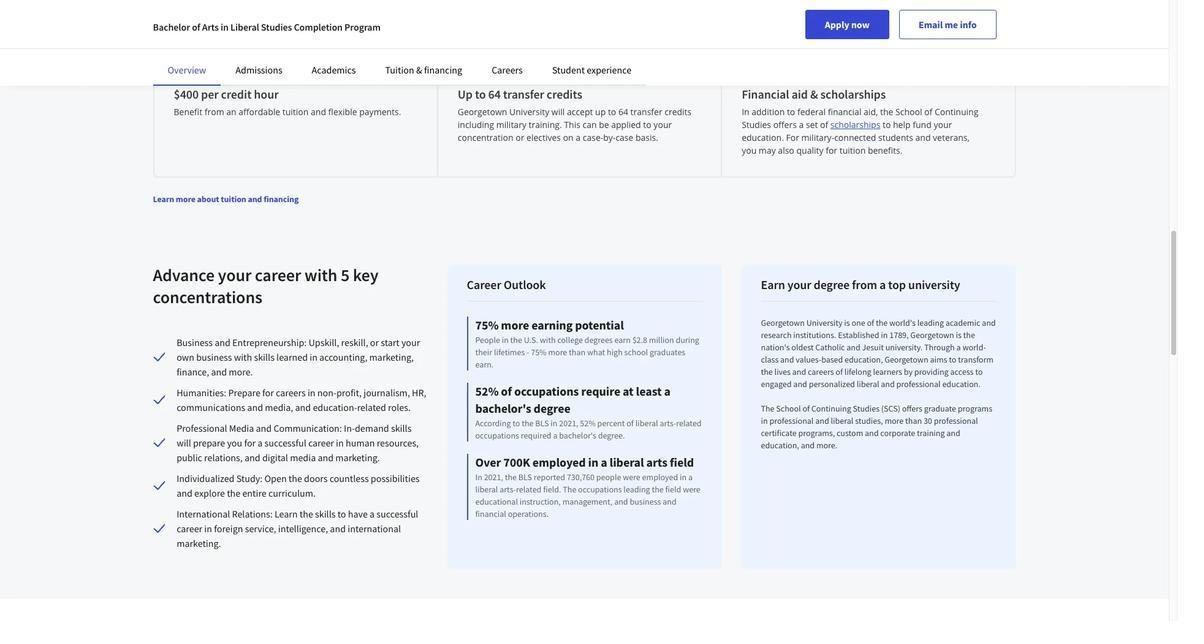 Task type: describe. For each thing, give the bounding box(es) containing it.
1 vertical spatial field
[[665, 484, 681, 495]]

in inside humanities: prepare for careers in non-profit, journalism, hr, communications and media, and education-related roles.
[[308, 387, 315, 399]]

of inside the school of continuing studies (scs) offers graduate programs in professional and liberal studies, more than 30 professional certificate programs, custom and corporate training and education, and more.
[[803, 403, 810, 414]]

start
[[381, 337, 400, 349]]

u.s.
[[524, 335, 538, 346]]

0 vertical spatial 75%
[[475, 318, 499, 333]]

your inside to help fund your education. for military-connected students and veterans, you may also quality for tuition benefits.
[[934, 119, 952, 131]]

non-
[[317, 387, 337, 399]]

university inside georgetown university is one of the world's leading academic and research institutions. established in 1789, georgetown is the nation's oldest catholic and jesuit university. through a world- class and values-based education, georgetown aims to transform the lives and careers of lifelong learners by providing access to engaged and personalized liberal and professional education.
[[807, 318, 843, 329]]

0 horizontal spatial learn
[[153, 194, 174, 205]]

oldest
[[792, 342, 814, 353]]

for inside professional media and communication: in-demand skills will prepare you for a successful career in human resources, public relations, and digital media and marketing.
[[244, 437, 256, 449]]

field.
[[543, 484, 561, 495]]

college
[[557, 335, 583, 346]]

to inside international relations: learn the skills to have a successful career in foreign service, intelligence, and international marketing.
[[338, 508, 346, 520]]

0 horizontal spatial top
[[338, 28, 363, 50]]

world-
[[963, 342, 986, 353]]

georgetown up research
[[761, 318, 805, 329]]

business inside over 700k employed in a liberal arts field in 2021, the bls reported 730,760 people were employed in a liberal arts-related field. the occupations leading the field were educational instruction, management, and business and financial operations.
[[630, 497, 661, 508]]

studies,
[[855, 416, 883, 427]]

set
[[806, 119, 818, 131]]

1 horizontal spatial bachelor's
[[559, 430, 596, 441]]

outlook
[[504, 277, 546, 292]]

careers inside humanities: prepare for careers in non-profit, journalism, hr, communications and media, and education-related roles.
[[276, 387, 306, 399]]

list containing $400 per credit hour
[[153, 65, 1016, 178]]

email
[[919, 18, 943, 31]]

the up world-
[[963, 330, 975, 341]]

lifetimes
[[494, 347, 525, 358]]

based
[[822, 354, 843, 365]]

accounting,
[[319, 351, 367, 364]]

leading inside georgetown university is one of the world's leading academic and research institutions. established in 1789, georgetown is the nation's oldest catholic and jesuit university. through a world- class and values-based education, georgetown aims to transform the lives and careers of lifelong learners by providing access to engaged and personalized liberal and professional education.
[[918, 318, 944, 329]]

the inside the financial aid & scholarships in addition to federal financial aid, the school of continuing studies offers a set of
[[880, 106, 893, 118]]

potential
[[575, 318, 624, 333]]

in inside business and entrepreneurship: upskill, reskill, or start your own business with skills learned in accounting, marketing, finance, and more.
[[310, 351, 317, 364]]

your right earn on the top of the page
[[788, 277, 811, 292]]

roles.
[[388, 402, 411, 414]]

of right percent
[[627, 418, 634, 429]]

1 vertical spatial occupations
[[475, 430, 519, 441]]

in inside 75% more earning potential people in the u.s. with college degrees earn $2.8 million during their lifetimes - 75% more than what high school graduates earn.
[[502, 335, 509, 346]]

concentration
[[458, 132, 513, 143]]

successful inside professional media and communication: in-demand skills will prepare you for a successful career in human resources, public relations, and digital media and marketing.
[[265, 437, 306, 449]]

management,
[[563, 497, 613, 508]]

education. inside georgetown university is one of the world's leading academic and research institutions. established in 1789, georgetown is the nation's oldest catholic and jesuit university. through a world- class and values-based education, georgetown aims to transform the lives and careers of lifelong learners by providing access to engaged and personalized liberal and professional education.
[[942, 379, 981, 390]]

and down studies,
[[865, 428, 879, 439]]

0 vertical spatial is
[[844, 318, 850, 329]]

to up basis.
[[643, 119, 651, 131]]

and up programs,
[[815, 416, 829, 427]]

advance your career with 5 key concentrations
[[153, 264, 378, 308]]

career outlook
[[467, 277, 546, 292]]

professional inside georgetown university is one of the world's leading academic and research institutions. established in 1789, georgetown is the nation's oldest catholic and jesuit university. through a world- class and values-based education, georgetown aims to transform the lives and careers of lifelong learners by providing access to engaged and personalized liberal and professional education.
[[897, 379, 941, 390]]

and right media at the bottom of page
[[318, 452, 334, 464]]

to right up on the left of page
[[475, 86, 486, 102]]

apply
[[825, 18, 849, 31]]

apply now button
[[805, 10, 889, 39]]

academic
[[946, 318, 980, 329]]

& inside the financial aid & scholarships in addition to federal financial aid, the school of continuing studies offers a set of
[[810, 86, 818, 102]]

accept
[[567, 106, 593, 118]]

student experience
[[552, 64, 631, 76]]

georgetown up through
[[911, 330, 954, 341]]

and inside $400 per credit hour benefit from an affordable tuition and flexible payments.
[[311, 106, 326, 118]]

countless
[[330, 473, 369, 485]]

of up according
[[501, 384, 512, 399]]

profit,
[[337, 387, 362, 399]]

0 horizontal spatial credits
[[547, 86, 582, 102]]

2021, inside 52% of occupations require at least a bachelor's degree according to the bls in 2021, 52% percent of liberal arts-related occupations required a bachelor's degree.
[[559, 418, 578, 429]]

1 vertical spatial 52%
[[580, 418, 596, 429]]

and inside international relations: learn the skills to have a successful career in foreign service, intelligence, and international marketing.
[[330, 523, 346, 535]]

studies inside the school of continuing studies (scs) offers graduate programs in professional and liberal studies, more than 30 professional certificate programs, custom and corporate training and education, and more.
[[853, 403, 880, 414]]

and down the people
[[614, 497, 628, 508]]

transform
[[958, 354, 994, 365]]

help
[[893, 119, 911, 131]]

more down college
[[548, 347, 567, 358]]

more. inside business and entrepreneurship: upskill, reskill, or start your own business with skills learned in accounting, marketing, finance, and more.
[[229, 366, 253, 378]]

0 horizontal spatial employed
[[533, 455, 586, 470]]

than inside 75% more earning potential people in the u.s. with college degrees earn $2.8 million during their lifetimes - 75% more than what high school graduates earn.
[[569, 347, 586, 358]]

financial inside over 700k employed in a liberal arts field in 2021, the bls reported 730,760 people were employed in a liberal arts-related field. the occupations leading the field were educational instruction, management, and business and financial operations.
[[475, 509, 506, 520]]

education. inside to help fund your education. for military-connected students and veterans, you may also quality for tuition benefits.
[[742, 132, 784, 143]]

learn more about tuition and financing
[[153, 194, 299, 205]]

their
[[475, 347, 492, 358]]

academics link
[[312, 64, 356, 76]]

and right "finance,"
[[211, 366, 227, 378]]

during
[[676, 335, 699, 346]]

percent
[[597, 418, 625, 429]]

and right business
[[215, 337, 230, 349]]

and down learners
[[881, 379, 895, 390]]

0 horizontal spatial bachelor's
[[475, 401, 531, 416]]

in inside the financial aid & scholarships in addition to federal financial aid, the school of continuing studies offers a set of
[[742, 106, 749, 118]]

benefit
[[174, 106, 202, 118]]

will for to
[[552, 106, 565, 118]]

the down class in the bottom right of the page
[[761, 367, 773, 378]]

0 horizontal spatial university
[[366, 28, 439, 50]]

and down values-
[[792, 367, 806, 378]]

to inside the financial aid & scholarships in addition to federal financial aid, the school of continuing studies offers a set of
[[787, 106, 795, 118]]

arts- inside 52% of occupations require at least a bachelor's degree according to the bls in 2021, 52% percent of liberal arts-related occupations required a bachelor's degree.
[[660, 418, 676, 429]]

people
[[475, 335, 500, 346]]

least
[[636, 384, 662, 399]]

liberal inside the school of continuing studies (scs) offers graduate programs in professional and liberal studies, more than 30 professional certificate programs, custom and corporate training and education, and more.
[[831, 416, 854, 427]]

and down arts
[[663, 497, 677, 508]]

according
[[475, 418, 511, 429]]

$400 per credit hour benefit from an affordable tuition and flexible payments.
[[174, 86, 401, 118]]

skills inside professional media and communication: in-demand skills will prepare you for a successful career in human resources, public relations, and digital media and marketing.
[[391, 422, 412, 435]]

per
[[201, 86, 219, 102]]

the inside 75% more earning potential people in the u.s. with college degrees earn $2.8 million during their lifetimes - 75% more than what high school graduates earn.
[[510, 335, 522, 346]]

case
[[616, 132, 633, 143]]

apply now
[[825, 18, 870, 31]]

training.
[[529, 119, 562, 131]]

providing
[[914, 367, 949, 378]]

values-
[[796, 354, 822, 365]]

applied
[[611, 119, 641, 131]]

explore
[[194, 487, 225, 500]]

0 vertical spatial degree
[[233, 28, 283, 50]]

what
[[587, 347, 605, 358]]

professional media and communication: in-demand skills will prepare you for a successful career in human resources, public relations, and digital media and marketing.
[[177, 422, 419, 464]]

tuition & financing link
[[385, 64, 462, 76]]

1 horizontal spatial from
[[287, 28, 322, 50]]

a inside the financial aid & scholarships in addition to federal financial aid, the school of continuing studies offers a set of
[[799, 119, 804, 131]]

career inside professional media and communication: in-demand skills will prepare you for a successful career in human resources, public relations, and digital media and marketing.
[[308, 437, 334, 449]]

and down programs,
[[801, 440, 815, 451]]

or inside business and entrepreneurship: upskill, reskill, or start your own business with skills learned in accounting, marketing, finance, and more.
[[370, 337, 379, 349]]

1 horizontal spatial credits
[[665, 106, 692, 118]]

concentrations
[[153, 286, 262, 308]]

bachelor
[[153, 21, 190, 33]]

in inside international relations: learn the skills to have a successful career in foreign service, intelligence, and international marketing.
[[204, 523, 212, 535]]

liberal
[[230, 21, 259, 33]]

successful inside international relations: learn the skills to have a successful career in foreign service, intelligence, and international marketing.
[[377, 508, 418, 520]]

liberal up the people
[[610, 455, 644, 470]]

professional down graduate
[[934, 416, 978, 427]]

you inside professional media and communication: in-demand skills will prepare you for a successful career in human resources, public relations, and digital media and marketing.
[[227, 437, 242, 449]]

1 horizontal spatial top
[[888, 277, 906, 292]]

earn.
[[475, 359, 494, 370]]

own
[[177, 351, 194, 364]]

1 vertical spatial were
[[683, 484, 701, 495]]

professional up certificate on the right bottom of page
[[770, 416, 814, 427]]

entire
[[242, 487, 267, 500]]

people
[[596, 472, 621, 483]]

and right academic
[[982, 318, 996, 329]]

and right media
[[256, 422, 272, 435]]

humanities: prepare for careers in non-profit, journalism, hr, communications and media, and education-related roles.
[[177, 387, 426, 414]]

public
[[177, 452, 202, 464]]

1 vertical spatial scholarships
[[831, 119, 881, 131]]

to right up
[[608, 106, 616, 118]]

the up curriculum. at the left bottom of page
[[289, 473, 302, 485]]

the left the world's
[[876, 318, 888, 329]]

nation's
[[761, 342, 790, 353]]

world's
[[890, 318, 916, 329]]

0 vertical spatial 64
[[488, 86, 501, 102]]

advance
[[153, 264, 215, 286]]

and inside individualized study: open the doors countless possibilities and explore the entire curriculum.
[[177, 487, 192, 500]]

0 vertical spatial occupations
[[514, 384, 579, 399]]

career
[[467, 277, 501, 292]]

of right the one
[[867, 318, 874, 329]]

related inside humanities: prepare for careers in non-profit, journalism, hr, communications and media, and education-related roles.
[[357, 402, 386, 414]]

media,
[[265, 402, 293, 414]]

and right training
[[947, 428, 960, 439]]

1 vertical spatial employed
[[642, 472, 678, 483]]

military-
[[802, 132, 834, 143]]

email me info
[[919, 18, 977, 31]]

individualized
[[177, 473, 234, 485]]

occupations inside over 700k employed in a liberal arts field in 2021, the bls reported 730,760 people were employed in a liberal arts-related field. the occupations leading the field were educational instruction, management, and business and financial operations.
[[578, 484, 622, 495]]

from inside $400 per credit hour benefit from an affordable tuition and flexible payments.
[[205, 106, 224, 118]]

university inside up to 64 transfer credits georgetown university will accept up to 64 transfer credits including military training. this can be applied to your concentration or electives on a case-by-case basis.
[[509, 106, 549, 118]]

and down established
[[847, 342, 861, 353]]

1 horizontal spatial university
[[908, 277, 960, 292]]

operations.
[[508, 509, 549, 520]]

personalized
[[809, 379, 855, 390]]

in inside georgetown university is one of the world's leading academic and research institutions. established in 1789, georgetown is the nation's oldest catholic and jesuit university. through a world- class and values-based education, georgetown aims to transform the lives and careers of lifelong learners by providing access to engaged and personalized liberal and professional education.
[[881, 330, 888, 341]]

1 vertical spatial degree
[[814, 277, 850, 292]]

to inside 52% of occupations require at least a bachelor's degree according to the bls in 2021, 52% percent of liberal arts-related occupations required a bachelor's degree.
[[513, 418, 520, 429]]

a inside international relations: learn the skills to have a successful career in foreign service, intelligence, and international marketing.
[[370, 508, 375, 520]]

of down based
[[836, 367, 843, 378]]

for
[[786, 132, 799, 143]]

marketing. inside international relations: learn the skills to have a successful career in foreign service, intelligence, and international marketing.
[[177, 538, 221, 550]]

and right the about
[[248, 194, 262, 205]]

arts
[[202, 21, 219, 33]]

by
[[904, 367, 913, 378]]

quality
[[797, 145, 824, 156]]

and down prepare
[[247, 402, 263, 414]]

to down transform
[[975, 367, 983, 378]]

the inside the school of continuing studies (scs) offers graduate programs in professional and liberal studies, more than 30 professional certificate programs, custom and corporate training and education, and more.
[[761, 403, 775, 414]]

0 horizontal spatial &
[[416, 64, 422, 76]]

your inside business and entrepreneurship: upskill, reskill, or start your own business with skills learned in accounting, marketing, finance, and more.
[[402, 337, 420, 349]]

now
[[851, 18, 870, 31]]

up to 64 transfer credits georgetown university will accept up to 64 transfer credits including military training. this can be applied to your concentration or electives on a case-by-case basis.
[[458, 86, 692, 143]]

the down 700k
[[505, 472, 517, 483]]

school inside the school of continuing studies (scs) offers graduate programs in professional and liberal studies, more than 30 professional certificate programs, custom and corporate training and education, and more.
[[776, 403, 801, 414]]

the down arts
[[652, 484, 664, 495]]

financial aid & scholarships in addition to federal financial aid, the school of continuing studies offers a set of
[[742, 86, 979, 131]]

2 horizontal spatial from
[[852, 277, 877, 292]]

1 vertical spatial is
[[956, 330, 962, 341]]

and up lives
[[780, 354, 794, 365]]

career inside the advance your career with 5 key concentrations
[[255, 264, 301, 286]]

and up study: at the bottom
[[245, 452, 260, 464]]

media
[[290, 452, 316, 464]]

require
[[581, 384, 620, 399]]

and up communication:
[[295, 402, 311, 414]]

connected
[[834, 132, 876, 143]]

study:
[[236, 473, 263, 485]]

and right "engaged"
[[793, 379, 807, 390]]

$2.8
[[632, 335, 647, 346]]

relations,
[[204, 452, 243, 464]]

over 700k employed in a liberal arts field in 2021, the bls reported 730,760 people were employed in a liberal arts-related field. the occupations leading the field were educational instruction, management, and business and financial operations.
[[475, 455, 701, 520]]

international
[[348, 523, 401, 535]]

intelligence,
[[278, 523, 328, 535]]

liberal up educational at left bottom
[[475, 484, 498, 495]]

of left arts
[[192, 21, 200, 33]]

0 vertical spatial 52%
[[475, 384, 499, 399]]

your inside the advance your career with 5 key concentrations
[[218, 264, 252, 286]]

of up fund
[[925, 106, 933, 118]]



Task type: vqa. For each thing, say whether or not it's contained in the screenshot.
the rightmost more.
yes



Task type: locate. For each thing, give the bounding box(es) containing it.
education, down certificate on the right bottom of page
[[761, 440, 799, 451]]

offers up for
[[773, 119, 797, 131]]

or inside up to 64 transfer credits georgetown university will accept up to 64 transfer credits including military training. this can be applied to your concentration or electives on a case-by-case basis.
[[516, 132, 524, 143]]

2 horizontal spatial studies
[[853, 403, 880, 414]]

studies
[[261, 21, 292, 33], [742, 119, 771, 131], [853, 403, 880, 414]]

0 horizontal spatial leading
[[624, 484, 650, 495]]

in inside professional media and communication: in-demand skills will prepare you for a successful career in human resources, public relations, and digital media and marketing.
[[336, 437, 344, 449]]

or down military
[[516, 132, 524, 143]]

and left explore
[[177, 487, 192, 500]]

addition
[[752, 106, 785, 118]]

marketing. inside professional media and communication: in-demand skills will prepare you for a successful career in human resources, public relations, and digital media and marketing.
[[336, 452, 380, 464]]

2 vertical spatial degree
[[534, 401, 571, 416]]

1 horizontal spatial were
[[683, 484, 701, 495]]

admissions link
[[236, 64, 282, 76]]

$400 per credit hour list item
[[154, 66, 438, 177]]

52% down earn.
[[475, 384, 499, 399]]

of
[[192, 21, 200, 33], [925, 106, 933, 118], [820, 119, 828, 131], [867, 318, 874, 329], [836, 367, 843, 378], [501, 384, 512, 399], [803, 403, 810, 414], [627, 418, 634, 429]]

the up "required"
[[522, 418, 534, 429]]

student
[[552, 64, 585, 76]]

1 vertical spatial marketing.
[[177, 538, 221, 550]]

0 horizontal spatial 64
[[488, 86, 501, 102]]

up to 64 transfer credits list item
[[438, 66, 722, 177]]

1 vertical spatial bls
[[519, 472, 532, 483]]

aims
[[930, 354, 947, 365]]

program
[[345, 21, 381, 33]]

university up academic
[[908, 277, 960, 292]]

75% up people
[[475, 318, 499, 333]]

skills inside business and entrepreneurship: upskill, reskill, or start your own business with skills learned in accounting, marketing, finance, and more.
[[254, 351, 275, 364]]

hour
[[254, 86, 279, 102]]

the left entire
[[227, 487, 240, 500]]

bls inside over 700k employed in a liberal arts field in 2021, the bls reported 730,760 people were employed in a liberal arts-related field. the occupations leading the field were educational instruction, management, and business and financial operations.
[[519, 472, 532, 483]]

than
[[569, 347, 586, 358], [905, 416, 922, 427]]

leading down arts
[[624, 484, 650, 495]]

with inside business and entrepreneurship: upskill, reskill, or start your own business with skills learned in accounting, marketing, finance, and more.
[[234, 351, 252, 364]]

university up tuition
[[366, 28, 439, 50]]

2021, down over
[[484, 472, 503, 483]]

arts
[[646, 455, 668, 470]]

careers inside georgetown university is one of the world's leading academic and research institutions. established in 1789, georgetown is the nation's oldest catholic and jesuit university. through a world- class and values-based education, georgetown aims to transform the lives and careers of lifelong learners by providing access to engaged and personalized liberal and professional education.
[[808, 367, 834, 378]]

earn
[[761, 277, 785, 292]]

leading up through
[[918, 318, 944, 329]]

professional
[[177, 422, 227, 435]]

georgetown university is one of the world's leading academic and research institutions. established in 1789, georgetown is the nation's oldest catholic and jesuit university. through a world- class and values-based education, georgetown aims to transform the lives and careers of lifelong learners by providing access to engaged and personalized liberal and professional education.
[[761, 318, 996, 390]]

1 horizontal spatial than
[[905, 416, 922, 427]]

for up media,
[[262, 387, 274, 399]]

over
[[475, 455, 501, 470]]

1 vertical spatial continuing
[[812, 403, 851, 414]]

through
[[924, 342, 955, 353]]

from
[[287, 28, 322, 50], [205, 106, 224, 118], [852, 277, 877, 292]]

key
[[353, 264, 378, 286]]

bls
[[535, 418, 549, 429], [519, 472, 532, 483]]

offers inside the school of continuing studies (scs) offers graduate programs in professional and liberal studies, more than 30 professional certificate programs, custom and corporate training and education, and more.
[[902, 403, 923, 414]]

business inside business and entrepreneurship: upskill, reskill, or start your own business with skills learned in accounting, marketing, finance, and more.
[[196, 351, 232, 364]]

0 vertical spatial with
[[305, 264, 337, 286]]

successful up the international
[[377, 508, 418, 520]]

to inside to help fund your education. for military-connected students and veterans, you may also quality for tuition benefits.
[[883, 119, 891, 131]]

at
[[623, 384, 634, 399]]

leading
[[918, 318, 944, 329], [624, 484, 650, 495]]

employed down arts
[[642, 472, 678, 483]]

1 vertical spatial university
[[908, 277, 960, 292]]

learn left the about
[[153, 194, 174, 205]]

more.
[[229, 366, 253, 378], [816, 440, 838, 451]]

will
[[552, 106, 565, 118], [177, 437, 191, 449]]

than left the 30
[[905, 416, 922, 427]]

from up academics link
[[287, 28, 322, 50]]

learn more about tuition and financing link
[[153, 194, 299, 205]]

1 horizontal spatial is
[[956, 330, 962, 341]]

military
[[496, 119, 527, 131]]

up
[[458, 86, 473, 102]]

liberal
[[857, 379, 879, 390], [831, 416, 854, 427], [636, 418, 658, 429], [610, 455, 644, 470], [475, 484, 498, 495]]

1 vertical spatial 75%
[[531, 347, 547, 358]]

list
[[153, 65, 1016, 178]]

bls down 700k
[[519, 472, 532, 483]]

0 horizontal spatial tuition
[[221, 194, 246, 205]]

is left the one
[[844, 318, 850, 329]]

more up the u.s.
[[501, 318, 529, 333]]

continuing inside the financial aid & scholarships in addition to federal financial aid, the school of continuing studies offers a set of
[[935, 106, 979, 118]]

degree inside 52% of occupations require at least a bachelor's degree according to the bls in 2021, 52% percent of liberal arts-related occupations required a bachelor's degree.
[[534, 401, 571, 416]]

$400
[[174, 86, 199, 102]]

& right tuition
[[416, 64, 422, 76]]

2 horizontal spatial with
[[540, 335, 556, 346]]

1 vertical spatial with
[[540, 335, 556, 346]]

transfer up "applied"
[[631, 106, 662, 118]]

tuition
[[385, 64, 414, 76]]

occupations down the people
[[578, 484, 622, 495]]

affordable
[[153, 28, 230, 50]]

0 horizontal spatial 52%
[[475, 384, 499, 399]]

0 vertical spatial school
[[896, 106, 922, 118]]

1 vertical spatial skills
[[391, 422, 412, 435]]

with down the earning
[[540, 335, 556, 346]]

0 vertical spatial you
[[742, 145, 757, 156]]

0 horizontal spatial will
[[177, 437, 191, 449]]

prepare
[[193, 437, 225, 449]]

will for media
[[177, 437, 191, 449]]

this
[[564, 119, 580, 131]]

in inside over 700k employed in a liberal arts field in 2021, the bls reported 730,760 people were employed in a liberal arts-related field. the occupations leading the field were educational instruction, management, and business and financial operations.
[[475, 472, 482, 483]]

more. down programs,
[[816, 440, 838, 451]]

0 vertical spatial in
[[742, 106, 749, 118]]

0 horizontal spatial transfer
[[503, 86, 544, 102]]

the
[[880, 106, 893, 118], [876, 318, 888, 329], [963, 330, 975, 341], [510, 335, 522, 346], [761, 367, 773, 378], [522, 418, 534, 429], [505, 472, 517, 483], [289, 473, 302, 485], [652, 484, 664, 495], [227, 487, 240, 500], [300, 508, 313, 520]]

degree up admissions link
[[233, 28, 283, 50]]

continuing
[[935, 106, 979, 118], [812, 403, 851, 414]]

0 horizontal spatial successful
[[265, 437, 306, 449]]

0 horizontal spatial financing
[[264, 194, 299, 205]]

1 vertical spatial education,
[[761, 440, 799, 451]]

will inside up to 64 transfer credits georgetown university will accept up to 64 transfer credits including military training. this can be applied to your concentration or electives on a case-by-case basis.
[[552, 106, 565, 118]]

0 horizontal spatial careers
[[276, 387, 306, 399]]

by-
[[603, 132, 616, 143]]

education, inside georgetown university is one of the world's leading academic and research institutions. established in 1789, georgetown is the nation's oldest catholic and jesuit university. through a world- class and values-based education, georgetown aims to transform the lives and careers of lifelong learners by providing access to engaged and personalized liberal and professional education.
[[845, 354, 883, 365]]

digital
[[262, 452, 288, 464]]

careers up personalized
[[808, 367, 834, 378]]

0 vertical spatial studies
[[261, 21, 292, 33]]

0 horizontal spatial skills
[[254, 351, 275, 364]]

tuition right the about
[[221, 194, 246, 205]]

1 horizontal spatial in
[[742, 106, 749, 118]]

2 horizontal spatial career
[[308, 437, 334, 449]]

0 vertical spatial financing
[[424, 64, 462, 76]]

me
[[945, 18, 958, 31]]

is down academic
[[956, 330, 962, 341]]

to left the help
[[883, 119, 891, 131]]

52% left percent
[[580, 418, 596, 429]]

liberal down "lifelong" on the right bottom of page
[[857, 379, 879, 390]]

more inside the school of continuing studies (scs) offers graduate programs in professional and liberal studies, more than 30 professional certificate programs, custom and corporate training and education, and more.
[[885, 416, 904, 427]]

0 vertical spatial tuition
[[282, 106, 309, 118]]

continuing up the veterans,
[[935, 106, 979, 118]]

1 horizontal spatial you
[[742, 145, 757, 156]]

up
[[595, 106, 606, 118]]

skills inside international relations: learn the skills to have a successful career in foreign service, intelligence, and international marketing.
[[315, 508, 336, 520]]

studies inside the financial aid & scholarships in addition to federal financial aid, the school of continuing studies offers a set of
[[742, 119, 771, 131]]

1 vertical spatial 2021,
[[484, 472, 503, 483]]

1 vertical spatial 64
[[619, 106, 628, 118]]

0 vertical spatial top
[[338, 28, 363, 50]]

2 vertical spatial occupations
[[578, 484, 622, 495]]

0 vertical spatial transfer
[[503, 86, 544, 102]]

bachelor's up according
[[475, 401, 531, 416]]

with inside the advance your career with 5 key concentrations
[[305, 264, 337, 286]]

learn
[[153, 194, 174, 205], [275, 508, 298, 520]]

school up the help
[[896, 106, 922, 118]]

business down business
[[196, 351, 232, 364]]

1 vertical spatial will
[[177, 437, 191, 449]]

more left the about
[[176, 194, 195, 205]]

more down '(scs)'
[[885, 416, 904, 427]]

tuition down connected
[[840, 145, 866, 156]]

0 horizontal spatial education,
[[761, 440, 799, 451]]

2021, inside over 700k employed in a liberal arts field in 2021, the bls reported 730,760 people were employed in a liberal arts-related field. the occupations leading the field were educational instruction, management, and business and financial operations.
[[484, 472, 503, 483]]

will up training.
[[552, 106, 565, 118]]

a inside professional media and communication: in-demand skills will prepare you for a successful career in human resources, public relations, and digital media and marketing.
[[258, 437, 263, 449]]

2 vertical spatial tuition
[[221, 194, 246, 205]]

1 vertical spatial university
[[807, 318, 843, 329]]

engaged
[[761, 379, 792, 390]]

0 vertical spatial the
[[761, 403, 775, 414]]

relations:
[[232, 508, 273, 520]]

an
[[226, 106, 236, 118]]

1 vertical spatial the
[[563, 484, 576, 495]]

bls up "required"
[[535, 418, 549, 429]]

liberal inside georgetown university is one of the world's leading academic and research institutions. established in 1789, georgetown is the nation's oldest catholic and jesuit university. through a world- class and values-based education, georgetown aims to transform the lives and careers of lifelong learners by providing access to engaged and personalized liberal and professional education.
[[857, 379, 879, 390]]

for inside to help fund your education. for military-connected students and veterans, you may also quality for tuition benefits.
[[826, 145, 837, 156]]

more. inside the school of continuing studies (scs) offers graduate programs in professional and liberal studies, more than 30 professional certificate programs, custom and corporate training and education, and more.
[[816, 440, 838, 451]]

were
[[623, 472, 640, 483], [683, 484, 701, 495]]

from up the one
[[852, 277, 877, 292]]

0 horizontal spatial education.
[[742, 132, 784, 143]]

you inside to help fund your education. for military-connected students and veterans, you may also quality for tuition benefits.
[[742, 145, 757, 156]]

liberal up custom
[[831, 416, 854, 427]]

0 horizontal spatial studies
[[261, 21, 292, 33]]

the up the lifetimes
[[510, 335, 522, 346]]

career inside international relations: learn the skills to have a successful career in foreign service, intelligence, and international marketing.
[[177, 523, 202, 535]]

offers inside the financial aid & scholarships in addition to federal financial aid, the school of continuing studies offers a set of
[[773, 119, 797, 131]]

employed
[[533, 455, 586, 470], [642, 472, 678, 483]]

education. up may
[[742, 132, 784, 143]]

education.
[[742, 132, 784, 143], [942, 379, 981, 390]]

1 horizontal spatial will
[[552, 106, 565, 118]]

1 horizontal spatial for
[[262, 387, 274, 399]]

scholarships inside the financial aid & scholarships in addition to federal financial aid, the school of continuing studies offers a set of
[[821, 86, 886, 102]]

arts- down least
[[660, 418, 676, 429]]

than inside the school of continuing studies (scs) offers graduate programs in professional and liberal studies, more than 30 professional certificate programs, custom and corporate training and education, and more.
[[905, 416, 922, 427]]

related inside over 700k employed in a liberal arts field in 2021, the bls reported 730,760 people were employed in a liberal arts-related field. the occupations leading the field were educational instruction, management, and business and financial operations.
[[516, 484, 542, 495]]

the inside over 700k employed in a liberal arts field in 2021, the bls reported 730,760 people were employed in a liberal arts-related field. the occupations leading the field were educational instruction, management, and business and financial operations.
[[563, 484, 576, 495]]

64 down careers link
[[488, 86, 501, 102]]

1 horizontal spatial arts-
[[660, 418, 676, 429]]

tuition inside $400 per credit hour benefit from an affordable tuition and flexible payments.
[[282, 106, 309, 118]]

training
[[917, 428, 945, 439]]

with inside 75% more earning potential people in the u.s. with college degrees earn $2.8 million during their lifetimes - 75% more than what high school graduates earn.
[[540, 335, 556, 346]]

about
[[197, 194, 219, 205]]

0 vertical spatial university
[[509, 106, 549, 118]]

to right "aims"
[[949, 354, 956, 365]]

arts- inside over 700k employed in a liberal arts field in 2021, the bls reported 730,760 people were employed in a liberal arts-related field. the occupations leading the field were educational instruction, management, and business and financial operations.
[[500, 484, 516, 495]]

more
[[176, 194, 195, 205], [501, 318, 529, 333], [548, 347, 567, 358], [885, 416, 904, 427]]

education, inside the school of continuing studies (scs) offers graduate programs in professional and liberal studies, more than 30 professional certificate programs, custom and corporate training and education, and more.
[[761, 440, 799, 451]]

experience
[[587, 64, 631, 76]]

0 vertical spatial arts-
[[660, 418, 676, 429]]

0 horizontal spatial business
[[196, 351, 232, 364]]

1 horizontal spatial continuing
[[935, 106, 979, 118]]

0 vertical spatial more.
[[229, 366, 253, 378]]

education. down access
[[942, 379, 981, 390]]

leading inside over 700k employed in a liberal arts field in 2021, the bls reported 730,760 people were employed in a liberal arts-related field. the occupations leading the field were educational instruction, management, and business and financial operations.
[[624, 484, 650, 495]]

learn inside international relations: learn the skills to have a successful career in foreign service, intelligence, and international marketing.
[[275, 508, 298, 520]]

arts- up educational at left bottom
[[500, 484, 516, 495]]

1 vertical spatial school
[[776, 403, 801, 414]]

continuing inside the school of continuing studies (scs) offers graduate programs in professional and liberal studies, more than 30 professional certificate programs, custom and corporate training and education, and more.
[[812, 403, 851, 414]]

1 horizontal spatial career
[[255, 264, 301, 286]]

established
[[838, 330, 879, 341]]

earning
[[532, 318, 573, 333]]

in down over
[[475, 472, 482, 483]]

1 horizontal spatial &
[[810, 86, 818, 102]]

school inside the financial aid & scholarships in addition to federal financial aid, the school of continuing studies offers a set of
[[896, 106, 922, 118]]

0 horizontal spatial with
[[234, 351, 252, 364]]

overview
[[168, 64, 206, 76]]

30
[[924, 416, 932, 427]]

the inside international relations: learn the skills to have a successful career in foreign service, intelligence, and international marketing.
[[300, 508, 313, 520]]

you left may
[[742, 145, 757, 156]]

related inside 52% of occupations require at least a bachelor's degree according to the bls in 2021, 52% percent of liberal arts-related occupations required a bachelor's degree.
[[676, 418, 702, 429]]

in inside 52% of occupations require at least a bachelor's degree according to the bls in 2021, 52% percent of liberal arts-related occupations required a bachelor's degree.
[[551, 418, 558, 429]]

in left the addition
[[742, 106, 749, 118]]

will inside professional media and communication: in-demand skills will prepare you for a successful career in human resources, public relations, and digital media and marketing.
[[177, 437, 191, 449]]

2 vertical spatial with
[[234, 351, 252, 364]]

with
[[305, 264, 337, 286], [540, 335, 556, 346], [234, 351, 252, 364]]

0 vertical spatial or
[[516, 132, 524, 143]]

1 horizontal spatial education,
[[845, 354, 883, 365]]

1 horizontal spatial business
[[630, 497, 661, 508]]

bls inside 52% of occupations require at least a bachelor's degree according to the bls in 2021, 52% percent of liberal arts-related occupations required a bachelor's degree.
[[535, 418, 549, 429]]

credit
[[221, 86, 252, 102]]

custom
[[837, 428, 863, 439]]

financial inside the financial aid & scholarships in addition to federal financial aid, the school of continuing studies offers a set of
[[828, 106, 862, 118]]

top up the world's
[[888, 277, 906, 292]]

for inside humanities: prepare for careers in non-profit, journalism, hr, communications and media, and education-related roles.
[[262, 387, 274, 399]]

studies right the liberal
[[261, 21, 292, 33]]

in
[[221, 21, 229, 33], [881, 330, 888, 341], [502, 335, 509, 346], [310, 351, 317, 364], [308, 387, 315, 399], [761, 416, 768, 427], [551, 418, 558, 429], [336, 437, 344, 449], [588, 455, 599, 470], [680, 472, 687, 483], [204, 523, 212, 535]]

of right set
[[820, 119, 828, 131]]

1 vertical spatial learn
[[275, 508, 298, 520]]

0 horizontal spatial 75%
[[475, 318, 499, 333]]

and down fund
[[916, 132, 931, 143]]

occupations down - on the bottom
[[514, 384, 579, 399]]

georgetown inside up to 64 transfer credits georgetown university will accept up to 64 transfer credits including military training. this can be applied to your concentration or electives on a case-by-case basis.
[[458, 106, 507, 118]]

0 vertical spatial from
[[287, 28, 322, 50]]

& right aid
[[810, 86, 818, 102]]

your up the veterans,
[[934, 119, 952, 131]]

aid
[[792, 86, 808, 102]]

2 vertical spatial career
[[177, 523, 202, 535]]

financial aid & scholarships list item
[[722, 66, 1006, 177]]

be
[[599, 119, 609, 131]]

to
[[475, 86, 486, 102], [608, 106, 616, 118], [787, 106, 795, 118], [643, 119, 651, 131], [883, 119, 891, 131], [949, 354, 956, 365], [975, 367, 983, 378], [513, 418, 520, 429], [338, 508, 346, 520]]

high
[[607, 347, 623, 358]]

0 vertical spatial marketing.
[[336, 452, 380, 464]]

0 vertical spatial university
[[366, 28, 439, 50]]

0 horizontal spatial arts-
[[500, 484, 516, 495]]

email me info button
[[899, 10, 996, 39]]

degrees
[[585, 335, 613, 346]]

occupations
[[514, 384, 579, 399], [475, 430, 519, 441], [578, 484, 622, 495]]

1 vertical spatial studies
[[742, 119, 771, 131]]

2 horizontal spatial tuition
[[840, 145, 866, 156]]

students
[[878, 132, 913, 143]]

2 vertical spatial from
[[852, 277, 877, 292]]

studies down the addition
[[742, 119, 771, 131]]

the inside 52% of occupations require at least a bachelor's degree according to the bls in 2021, 52% percent of liberal arts-related occupations required a bachelor's degree.
[[522, 418, 534, 429]]

a inside georgetown university is one of the world's leading academic and research institutions. established in 1789, georgetown is the nation's oldest catholic and jesuit university. through a world- class and values-based education, georgetown aims to transform the lives and careers of lifelong learners by providing access to engaged and personalized liberal and professional education.
[[957, 342, 961, 353]]

in-
[[344, 422, 355, 435]]

tuition inside to help fund your education. for military-connected students and veterans, you may also quality for tuition benefits.
[[840, 145, 866, 156]]

0 vertical spatial than
[[569, 347, 586, 358]]

liberal inside 52% of occupations require at least a bachelor's degree according to the bls in 2021, 52% percent of liberal arts-related occupations required a bachelor's degree.
[[636, 418, 658, 429]]

52% of occupations require at least a bachelor's degree according to the bls in 2021, 52% percent of liberal arts-related occupations required a bachelor's degree.
[[475, 384, 702, 441]]

degree up "required"
[[534, 401, 571, 416]]

2 vertical spatial for
[[244, 437, 256, 449]]

entrepreneurship:
[[232, 337, 307, 349]]

the school of continuing studies (scs) offers graduate programs in professional and liberal studies, more than 30 professional certificate programs, custom and corporate training and education, and more.
[[761, 403, 992, 451]]

(scs)
[[881, 403, 900, 414]]

0 vertical spatial for
[[826, 145, 837, 156]]

bachelor of arts in liberal studies completion program
[[153, 21, 381, 33]]

will up public
[[177, 437, 191, 449]]

0 horizontal spatial career
[[177, 523, 202, 535]]

a inside up to 64 transfer credits georgetown university will accept up to 64 transfer credits including military training. this can be applied to your concentration or electives on a case-by-case basis.
[[576, 132, 581, 143]]

professional down by
[[897, 379, 941, 390]]

0 horizontal spatial were
[[623, 472, 640, 483]]

school up certificate on the right bottom of page
[[776, 403, 801, 414]]

1 vertical spatial career
[[308, 437, 334, 449]]

can
[[583, 119, 597, 131]]

2 vertical spatial skills
[[315, 508, 336, 520]]

0 horizontal spatial in
[[475, 472, 482, 483]]

and inside to help fund your education. for military-connected students and veterans, you may also quality for tuition benefits.
[[916, 132, 931, 143]]

humanities:
[[177, 387, 226, 399]]

2 horizontal spatial skills
[[391, 422, 412, 435]]

field right arts
[[670, 455, 694, 470]]

university up institutions.
[[807, 318, 843, 329]]

0 vertical spatial field
[[670, 455, 694, 470]]

1 horizontal spatial 75%
[[531, 347, 547, 358]]

1 vertical spatial credits
[[665, 106, 692, 118]]

1 vertical spatial in
[[475, 472, 482, 483]]

1 vertical spatial transfer
[[631, 106, 662, 118]]

careers
[[492, 64, 523, 76]]

the right "aid,"
[[880, 106, 893, 118]]

degree.
[[598, 430, 625, 441]]

5
[[341, 264, 350, 286]]

demand
[[355, 422, 389, 435]]

1 vertical spatial bachelor's
[[559, 430, 596, 441]]

1 horizontal spatial the
[[761, 403, 775, 414]]

1 horizontal spatial financing
[[424, 64, 462, 76]]

skills up intelligence,
[[315, 508, 336, 520]]

georgetown up by
[[885, 354, 928, 365]]

hr,
[[412, 387, 426, 399]]

in inside the school of continuing studies (scs) offers graduate programs in professional and liberal studies, more than 30 professional certificate programs, custom and corporate training and education, and more.
[[761, 416, 768, 427]]

0 vertical spatial bachelor's
[[475, 401, 531, 416]]

resources,
[[377, 437, 419, 449]]

your inside up to 64 transfer credits georgetown university will accept up to 64 transfer credits including military training. this can be applied to your concentration or electives on a case-by-case basis.
[[654, 119, 672, 131]]

scholarships up connected
[[831, 119, 881, 131]]

successful up digital on the left bottom of page
[[265, 437, 306, 449]]

bachelor's left 'degree.'
[[559, 430, 596, 441]]

have
[[348, 508, 368, 520]]



